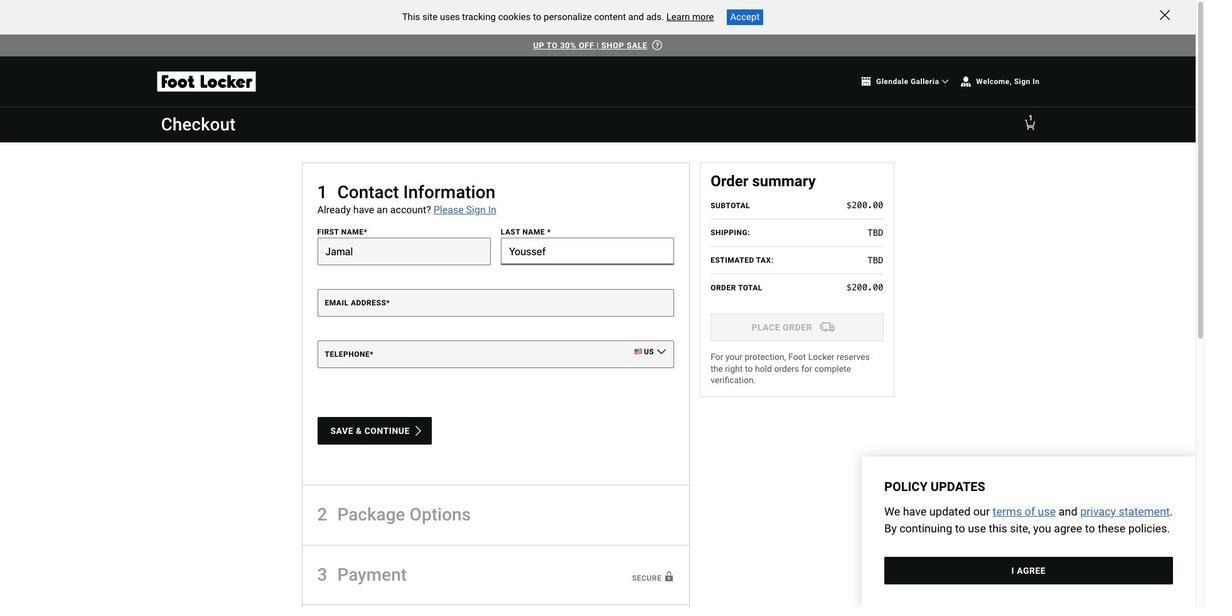 Task type: vqa. For each thing, say whether or not it's contained in the screenshot.
Step 4 of 4, Review element
yes



Task type: locate. For each thing, give the bounding box(es) containing it.
step 1 of 4, contact information element
[[302, 163, 690, 486]]

more information about up to 30% off | shop sale promotion image
[[653, 40, 663, 50]]

None text field
[[317, 238, 491, 265], [501, 238, 674, 265], [317, 238, 491, 265], [501, 238, 674, 265]]

cookie banner region
[[0, 0, 1196, 34]]

None email field
[[317, 289, 674, 317]]

None telephone field
[[317, 341, 674, 368]]

place order image
[[811, 320, 845, 335]]

step 4 of 4, review element
[[302, 606, 690, 608]]

required element
[[364, 228, 368, 237], [547, 228, 551, 237], [386, 299, 390, 308], [370, 350, 374, 359]]

primary element
[[146, 107, 1050, 143]]



Task type: describe. For each thing, give the bounding box(es) containing it.
privacy banner region
[[862, 457, 1196, 608]]

close image
[[1160, 10, 1170, 20]]

none email field inside step 1 of 4, contact information element
[[317, 289, 674, 317]]

foot locker logo links to the home page image
[[156, 72, 256, 92]]

none telephone field inside step 1 of 4, contact information element
[[317, 341, 674, 368]]



